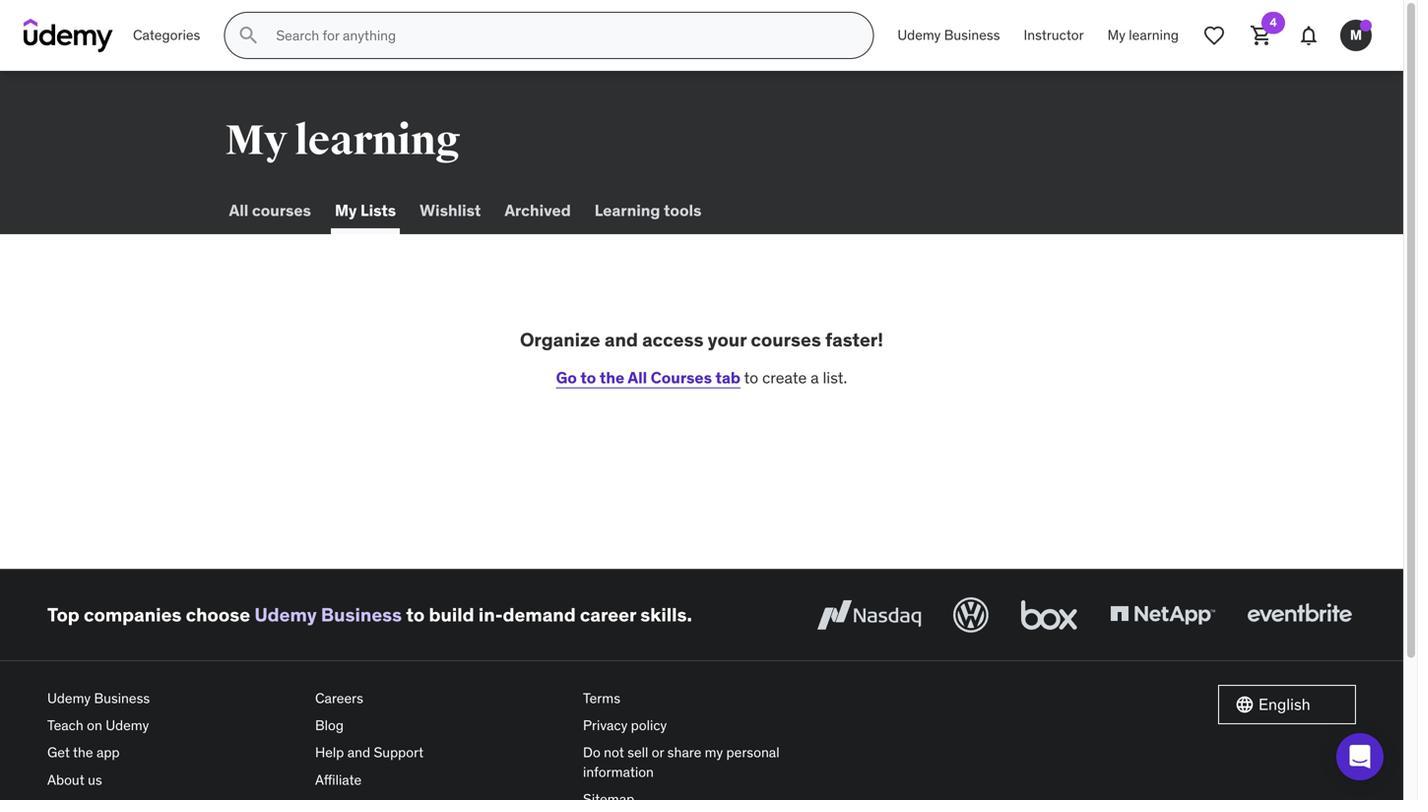 Task type: vqa. For each thing, say whether or not it's contained in the screenshot.
'Privacy'
yes



Task type: describe. For each thing, give the bounding box(es) containing it.
udemy inside udemy business link
[[898, 26, 941, 44]]

affiliate
[[315, 772, 362, 789]]

top
[[47, 603, 80, 627]]

1 vertical spatial my
[[225, 115, 287, 166]]

english button
[[1219, 686, 1356, 725]]

terms link
[[583, 686, 835, 713]]

blog
[[315, 717, 344, 735]]

0 horizontal spatial my learning
[[225, 115, 460, 166]]

shopping cart with 4 items image
[[1250, 24, 1274, 47]]

my lists link
[[331, 187, 400, 234]]

not
[[604, 744, 624, 762]]

app
[[96, 744, 120, 762]]

instructor link
[[1012, 12, 1096, 59]]

in-
[[479, 603, 503, 627]]

lists
[[360, 200, 396, 221]]

2 vertical spatial udemy business link
[[47, 686, 299, 713]]

and inside the careers blog help and support affiliate
[[347, 744, 370, 762]]

1 horizontal spatial all
[[628, 368, 647, 388]]

m link
[[1333, 12, 1380, 59]]

policy
[[631, 717, 667, 735]]

sell
[[628, 744, 649, 762]]

submit search image
[[237, 24, 260, 47]]

a
[[811, 368, 819, 388]]

build
[[429, 603, 474, 627]]

m
[[1350, 26, 1363, 44]]

do not sell or share my personal information button
[[583, 740, 835, 786]]

business for udemy business
[[944, 26, 1000, 44]]

skills.
[[641, 603, 692, 627]]

go to the all courses tab link
[[556, 368, 741, 388]]

list.
[[823, 368, 848, 388]]

support
[[374, 744, 424, 762]]

terms
[[583, 690, 621, 708]]

0 vertical spatial the
[[600, 368, 625, 388]]

wishlist link
[[416, 187, 485, 234]]

help and support link
[[315, 740, 567, 767]]

learning tools link
[[591, 187, 706, 234]]

personal
[[727, 744, 780, 762]]

tab
[[716, 368, 741, 388]]

notifications image
[[1297, 24, 1321, 47]]

volkswagen image
[[950, 594, 993, 637]]

your
[[708, 328, 747, 352]]

careers link
[[315, 686, 567, 713]]

udemy business
[[898, 26, 1000, 44]]

careers blog help and support affiliate
[[315, 690, 424, 789]]

1 horizontal spatial to
[[581, 368, 596, 388]]

all courses
[[229, 200, 311, 221]]

courses
[[651, 368, 712, 388]]

terms privacy policy do not sell or share my personal information
[[583, 690, 780, 781]]

my learning link
[[1096, 12, 1191, 59]]

1 vertical spatial learning
[[295, 115, 460, 166]]

privacy policy link
[[583, 713, 835, 740]]

tools
[[664, 200, 702, 221]]

us
[[88, 772, 102, 789]]

get
[[47, 744, 70, 762]]

about
[[47, 772, 84, 789]]

go to the all courses tab to create a list.
[[556, 368, 848, 388]]

top companies choose udemy business to build in-demand career skills.
[[47, 603, 692, 627]]



Task type: locate. For each thing, give the bounding box(es) containing it.
the
[[600, 368, 625, 388], [73, 744, 93, 762]]

0 horizontal spatial all
[[229, 200, 249, 221]]

you have alerts image
[[1360, 20, 1372, 32]]

about us link
[[47, 767, 299, 794]]

1 horizontal spatial my learning
[[1108, 26, 1179, 44]]

1 vertical spatial courses
[[751, 328, 821, 352]]

wishlist
[[420, 200, 481, 221]]

archived
[[505, 200, 571, 221]]

blog link
[[315, 713, 567, 740]]

go
[[556, 368, 577, 388]]

0 horizontal spatial learning
[[295, 115, 460, 166]]

0 vertical spatial and
[[605, 328, 638, 352]]

my learning up my lists
[[225, 115, 460, 166]]

my
[[1108, 26, 1126, 44], [225, 115, 287, 166], [335, 200, 357, 221]]

business inside udemy business teach on udemy get the app about us
[[94, 690, 150, 708]]

0 horizontal spatial and
[[347, 744, 370, 762]]

1 vertical spatial all
[[628, 368, 647, 388]]

1 vertical spatial business
[[321, 603, 402, 627]]

0 vertical spatial courses
[[252, 200, 311, 221]]

1 horizontal spatial my
[[335, 200, 357, 221]]

courses left my lists
[[252, 200, 311, 221]]

4 link
[[1238, 12, 1286, 59]]

business left instructor
[[944, 26, 1000, 44]]

the right get
[[73, 744, 93, 762]]

my learning
[[1108, 26, 1179, 44], [225, 115, 460, 166]]

affiliate link
[[315, 767, 567, 794]]

all
[[229, 200, 249, 221], [628, 368, 647, 388]]

1 horizontal spatial the
[[600, 368, 625, 388]]

0 horizontal spatial my
[[225, 115, 287, 166]]

my for my learning link
[[1108, 26, 1126, 44]]

2 vertical spatial my
[[335, 200, 357, 221]]

business up careers at the bottom left of page
[[321, 603, 402, 627]]

udemy image
[[24, 19, 113, 52]]

eventbrite image
[[1243, 594, 1356, 637]]

privacy
[[583, 717, 628, 735]]

1 horizontal spatial courses
[[751, 328, 821, 352]]

0 horizontal spatial courses
[[252, 200, 311, 221]]

share
[[668, 744, 702, 762]]

0 vertical spatial udemy business link
[[886, 12, 1012, 59]]

careers
[[315, 690, 363, 708]]

my right instructor
[[1108, 26, 1126, 44]]

udemy business link
[[886, 12, 1012, 59], [254, 603, 402, 627], [47, 686, 299, 713]]

my left lists
[[335, 200, 357, 221]]

0 vertical spatial business
[[944, 26, 1000, 44]]

udemy
[[898, 26, 941, 44], [254, 603, 317, 627], [47, 690, 91, 708], [106, 717, 149, 735]]

learning
[[1129, 26, 1179, 44], [295, 115, 460, 166]]

to right 'tab'
[[744, 368, 759, 388]]

my learning left the wishlist 'icon'
[[1108, 26, 1179, 44]]

0 horizontal spatial to
[[406, 603, 425, 627]]

1 horizontal spatial business
[[321, 603, 402, 627]]

courses up create
[[751, 328, 821, 352]]

courses
[[252, 200, 311, 221], [751, 328, 821, 352]]

information
[[583, 764, 654, 781]]

organize and access your courses faster!
[[520, 328, 884, 352]]

categories
[[133, 26, 200, 44]]

1 vertical spatial udemy business link
[[254, 603, 402, 627]]

create
[[762, 368, 807, 388]]

the right go
[[600, 368, 625, 388]]

1 vertical spatial and
[[347, 744, 370, 762]]

nasdaq image
[[813, 594, 926, 637]]

1 vertical spatial my learning
[[225, 115, 460, 166]]

1 horizontal spatial and
[[605, 328, 638, 352]]

to
[[581, 368, 596, 388], [744, 368, 759, 388], [406, 603, 425, 627]]

to right go
[[581, 368, 596, 388]]

wishlist image
[[1203, 24, 1226, 47]]

choose
[[186, 603, 250, 627]]

to left build
[[406, 603, 425, 627]]

archived link
[[501, 187, 575, 234]]

all inside all courses link
[[229, 200, 249, 221]]

on
[[87, 717, 102, 735]]

2 horizontal spatial my
[[1108, 26, 1126, 44]]

categories button
[[121, 12, 212, 59]]

and right help
[[347, 744, 370, 762]]

0 vertical spatial my learning
[[1108, 26, 1179, 44]]

0 vertical spatial my
[[1108, 26, 1126, 44]]

help
[[315, 744, 344, 762]]

and
[[605, 328, 638, 352], [347, 744, 370, 762]]

demand
[[503, 603, 576, 627]]

companies
[[84, 603, 182, 627]]

4
[[1270, 15, 1277, 30]]

learning tools
[[595, 200, 702, 221]]

Search for anything text field
[[272, 19, 849, 52]]

0 horizontal spatial the
[[73, 744, 93, 762]]

my up all courses on the left of the page
[[225, 115, 287, 166]]

business up the on
[[94, 690, 150, 708]]

udemy business teach on udemy get the app about us
[[47, 690, 150, 789]]

learning
[[595, 200, 660, 221]]

netapp image
[[1106, 594, 1220, 637]]

instructor
[[1024, 26, 1084, 44]]

access
[[642, 328, 704, 352]]

teach
[[47, 717, 83, 735]]

2 vertical spatial business
[[94, 690, 150, 708]]

small image
[[1235, 695, 1255, 715]]

business for udemy business teach on udemy get the app about us
[[94, 690, 150, 708]]

faster!
[[826, 328, 884, 352]]

teach on udemy link
[[47, 713, 299, 740]]

2 horizontal spatial business
[[944, 26, 1000, 44]]

my
[[705, 744, 723, 762]]

career
[[580, 603, 636, 627]]

business
[[944, 26, 1000, 44], [321, 603, 402, 627], [94, 690, 150, 708]]

1 vertical spatial the
[[73, 744, 93, 762]]

box image
[[1017, 594, 1083, 637]]

and up go to the all courses tab link
[[605, 328, 638, 352]]

learning up lists
[[295, 115, 460, 166]]

2 horizontal spatial to
[[744, 368, 759, 388]]

organize
[[520, 328, 601, 352]]

my lists
[[335, 200, 396, 221]]

get the app link
[[47, 740, 299, 767]]

all courses link
[[225, 187, 315, 234]]

the inside udemy business teach on udemy get the app about us
[[73, 744, 93, 762]]

learning left the wishlist 'icon'
[[1129, 26, 1179, 44]]

do
[[583, 744, 601, 762]]

my for my lists link on the left of the page
[[335, 200, 357, 221]]

english
[[1259, 695, 1311, 715]]

0 vertical spatial all
[[229, 200, 249, 221]]

1 horizontal spatial learning
[[1129, 26, 1179, 44]]

0 vertical spatial learning
[[1129, 26, 1179, 44]]

0 horizontal spatial business
[[94, 690, 150, 708]]

or
[[652, 744, 664, 762]]



